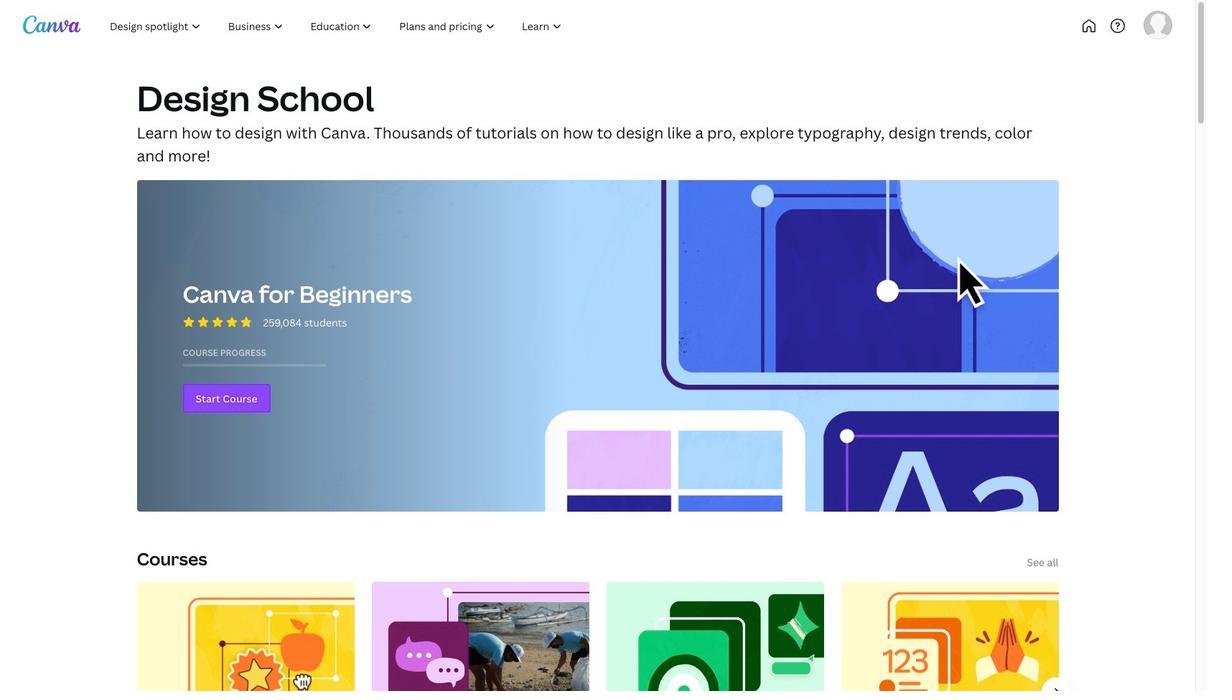 Task type: vqa. For each thing, say whether or not it's contained in the screenshot.
Top level navigation element at the top
yes



Task type: describe. For each thing, give the bounding box(es) containing it.
print advertising image
[[606, 582, 824, 691]]

getting started with canva for education image
[[137, 582, 354, 691]]



Task type: locate. For each thing, give the bounding box(es) containing it.
top level navigation element
[[98, 11, 623, 40]]

ds lp top hero banner image image
[[137, 180, 1059, 512]]

canva pro for nonprofits image
[[372, 582, 589, 691]]

canva design skills for students image
[[831, 575, 1068, 691]]



